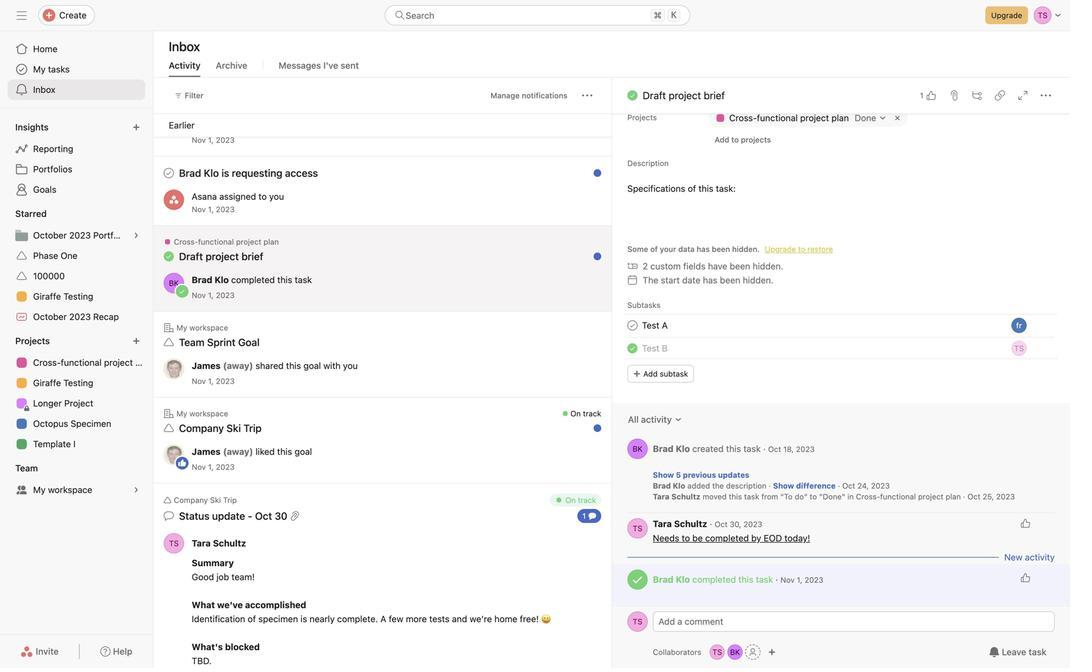 Task type: describe. For each thing, give the bounding box(es) containing it.
giraffe inside projects element
[[33, 378, 61, 389]]

0 vertical spatial track
[[583, 410, 601, 419]]

earlier
[[169, 120, 195, 131]]

more
[[406, 614, 427, 625]]

1 vertical spatial workspace
[[189, 410, 228, 419]]

my inside 'global' element
[[33, 64, 46, 75]]

created
[[692, 444, 724, 454]]

brad klo link up "guys" in the left of the page
[[192, 108, 229, 118]]

1 archive notification image from the top
[[587, 171, 598, 182]]

1 vertical spatial draft project brief
[[179, 251, 263, 263]]

my up 'team sprint goal'
[[176, 324, 187, 333]]

create button
[[38, 5, 95, 25]]

archive notification image for company ski trip's add to bookmarks image
[[587, 413, 598, 423]]

upgrade to restore button
[[765, 245, 833, 254]]

add for add subtask
[[643, 370, 658, 379]]

new project or portfolio image
[[133, 338, 140, 345]]

be
[[693, 534, 703, 544]]

· left 25,
[[963, 493, 966, 502]]

1 giraffe testing link from the top
[[8, 287, 145, 307]]

the inside show 5 previous updates brad klo added the description · show difference · oct 24, 2023 tara schultz moved this task from " to do " to " done " in cross-functional project plan · oct 25, 2023
[[712, 482, 724, 491]]

1 vertical spatial company
[[174, 496, 208, 505]]

data
[[678, 245, 695, 254]]

attachments: add a file to this task, draft project brief image
[[949, 90, 959, 101]]

to inside 'asana assigned to you nov 1, 2023'
[[259, 191, 267, 202]]

custom
[[651, 261, 681, 272]]

to left the restore
[[798, 245, 806, 254]]

1 vertical spatial on track
[[565, 496, 596, 505]]

team for team
[[15, 463, 38, 474]]

more actions image for add to bookmarks image associated with status update - oct 30
[[547, 499, 557, 509]]

2 archive notification image from the top
[[587, 241, 598, 251]]

· left 18,
[[763, 444, 766, 454]]

invite
[[36, 647, 59, 657]]

to left be
[[682, 534, 690, 544]]

0 vertical spatial been
[[712, 245, 730, 254]]

this inside show 5 previous updates brad klo added the description · show difference · oct 24, 2023 tara schultz moved this task from " to do " to " done " in cross-functional project plan · oct 25, 2023
[[729, 493, 742, 502]]

all activity button
[[620, 409, 690, 432]]

functional up projects
[[757, 113, 798, 123]]

schultz for tara schultz
[[213, 539, 246, 549]]

brad klo link down draft project brief link
[[192, 275, 229, 285]]

completed image
[[625, 88, 640, 103]]

leave
[[1002, 648, 1027, 658]]

klo for brad klo completed this task · nov 1, 2023
[[676, 575, 690, 585]]

specimen
[[258, 614, 298, 625]]

1 vertical spatial 1
[[583, 512, 586, 521]]

oct inside tara schultz · oct 30, 2023
[[715, 521, 728, 529]]

archive notification image for 3rd add to bookmarks image from the bottom of the page
[[587, 131, 598, 141]]

inbox inside 'global' element
[[33, 84, 55, 95]]

ja for second ja button from the bottom of the page
[[170, 365, 178, 374]]

my inside "teams" element
[[33, 485, 46, 496]]

asana assigned to you nov 1, 2023
[[192, 191, 284, 214]]

i've
[[323, 60, 338, 71]]

james (away) liked this goal nov 1, 2023
[[192, 447, 312, 472]]

create
[[59, 10, 87, 20]]

bk button down the all
[[628, 439, 648, 460]]

100000
[[33, 271, 65, 282]]

longer project link
[[8, 394, 145, 414]]

· down eod
[[776, 575, 778, 585]]

main content containing cross-functional project plan
[[612, 0, 1070, 607]]

insights element
[[0, 116, 153, 203]]

task inside button
[[1029, 648, 1047, 658]]

my workspace inside "teams" element
[[33, 485, 92, 496]]

2 vertical spatial tara schultz link
[[192, 539, 246, 549]]

james link for shared this goal with you
[[192, 361, 221, 371]]

0 vertical spatial workspace
[[189, 324, 228, 333]]

team button
[[13, 460, 49, 478]]

job
[[216, 572, 229, 583]]

0 likes. click to like this task comment image
[[1021, 573, 1031, 583]]

⌘
[[654, 10, 662, 20]]

bk button left 'add or remove collaborators' icon
[[728, 645, 743, 661]]

plan left done dropdown button
[[832, 113, 849, 123]]

sprint
[[207, 337, 236, 349]]

manage
[[491, 91, 520, 100]]

brad inside show 5 previous updates brad klo added the description · show difference · oct 24, 2023 tara schultz moved this task from " to do " to " done " in cross-functional project plan · oct 25, 2023
[[653, 482, 671, 491]]

ja for 1st ja button from the bottom of the page
[[170, 451, 178, 460]]

sent
[[341, 60, 359, 71]]

this for james (away) liked this goal nov 1, 2023
[[277, 447, 292, 457]]

show difference button
[[773, 482, 836, 491]]

1 vertical spatial draft
[[179, 251, 203, 263]]

(away) for liked this goal
[[223, 447, 253, 457]]

we're
[[470, 614, 492, 625]]

to inside button
[[732, 135, 739, 144]]

1, inside brad klo completed this task · nov 1, 2023
[[797, 576, 803, 585]]

Search tasks, projects, and more text field
[[385, 5, 691, 25]]

· left 30,
[[710, 519, 712, 530]]

2023 right 25,
[[996, 493, 1015, 502]]

klo for brad klo created this task · oct 18, 2023
[[676, 444, 690, 454]]

3 " from the left
[[819, 493, 823, 502]]

projects button
[[13, 333, 61, 350]]

0 vertical spatial hidden.
[[732, 245, 760, 254]]

free!
[[520, 614, 539, 625]]

brad for brad klo is requesting access
[[179, 167, 201, 179]]

functional inside 'link'
[[61, 358, 102, 368]]

2023 inside james (away) shared this goal with you nov 1, 2023
[[216, 377, 235, 386]]

been for has
[[720, 275, 741, 286]]

the
[[643, 275, 659, 286]]

projects inside draft project brief dialog
[[628, 113, 657, 122]]

all activity
[[628, 415, 672, 425]]

tests
[[429, 614, 450, 625]]

1 horizontal spatial inbox
[[169, 39, 200, 54]]

1 vertical spatial company ski trip
[[174, 496, 237, 505]]

1 ja button from the top
[[164, 359, 184, 380]]

1, inside james (away) shared this goal with you nov 1, 2023
[[208, 377, 214, 386]]

2 ja button from the top
[[164, 445, 184, 466]]

more actions image for 3rd add to bookmarks image from the bottom of the page
[[547, 131, 557, 141]]

draft project brief inside dialog
[[643, 90, 725, 102]]

1 vertical spatial has
[[703, 275, 718, 286]]

some
[[628, 245, 648, 254]]

giraffe inside starred element
[[33, 291, 61, 302]]

is inside brad klo shared this project with you hey guys this is the new project feel free to add things here nov 1, 2023
[[250, 122, 256, 133]]

a
[[380, 614, 386, 625]]

october for october 2023 recap
[[33, 312, 67, 322]]

description
[[726, 482, 767, 491]]

cross-functional project plan inside 'link'
[[33, 358, 153, 368]]

giraffe testing for 2nd giraffe testing link from the bottom
[[33, 291, 93, 302]]

you for shared this goal with you
[[343, 361, 358, 371]]

date
[[682, 275, 701, 286]]

been for have
[[730, 261, 750, 272]]

1, inside 'asana assigned to you nov 1, 2023'
[[208, 205, 214, 214]]

nov inside brad klo shared this project with you hey guys this is the new project feel free to add things here nov 1, 2023
[[192, 136, 206, 145]]

update
[[212, 511, 245, 523]]

archive notifications image
[[587, 499, 598, 509]]

brad klo completed this task · nov 1, 2023
[[653, 575, 824, 585]]

recap
[[93, 312, 119, 322]]

1 vertical spatial ski
[[210, 496, 221, 505]]

have
[[708, 261, 728, 272]]

free
[[343, 122, 359, 133]]

activity link
[[169, 60, 201, 77]]

5
[[676, 471, 681, 480]]

oct left 25,
[[968, 493, 981, 502]]

2 giraffe testing link from the top
[[8, 373, 145, 394]]

1 vertical spatial brief
[[242, 251, 263, 263]]

with for goal
[[323, 361, 341, 371]]

specifications of this task:
[[628, 183, 736, 194]]

0 vertical spatial has
[[697, 245, 710, 254]]

1, inside james (away) liked this goal nov 1, 2023
[[208, 463, 214, 472]]

home link
[[8, 39, 145, 59]]

template i
[[33, 439, 76, 450]]

october 2023 portfolio link
[[8, 226, 145, 246]]

james for liked this goal
[[192, 447, 221, 457]]

brad for brad klo shared this project with you hey guys this is the new project feel free to add things here nov 1, 2023
[[192, 108, 212, 118]]

plan inside 'link'
[[135, 358, 153, 368]]

portfolios link
[[8, 159, 145, 180]]

completed image
[[625, 341, 640, 357]]

functional up draft project brief link
[[198, 238, 234, 247]]

nov inside brad klo completed this task · nov 1, 2023
[[781, 576, 795, 585]]

add to projects
[[715, 135, 771, 144]]

goal
[[238, 337, 260, 349]]

your
[[660, 245, 676, 254]]

2023 right 24,
[[871, 482, 890, 491]]

my workspace link
[[8, 480, 145, 501]]

2023 inside brad klo completed this task nov 1, 2023
[[216, 291, 235, 300]]

testing inside starred element
[[63, 291, 93, 302]]

assigned
[[219, 191, 256, 202]]

0 likes. click to like this task comment image
[[1021, 519, 1031, 529]]

good
[[192, 572, 214, 583]]

team sprint goal link
[[179, 337, 260, 349]]

portfolios
[[33, 164, 72, 175]]

hide sidebar image
[[17, 10, 27, 20]]

klo for brad klo shared this project with you hey guys this is the new project feel free to add things here nov 1, 2023
[[215, 108, 229, 118]]

nearly
[[310, 614, 335, 625]]

reporting link
[[8, 139, 145, 159]]

nov inside brad klo completed this task nov 1, 2023
[[192, 291, 206, 300]]

add subtask
[[643, 370, 688, 379]]

bk for 'bk' button under the all
[[633, 445, 643, 454]]

specifications
[[628, 183, 686, 194]]

longer
[[33, 398, 62, 409]]

by
[[751, 534, 761, 544]]

october for october 2023 portfolio
[[33, 230, 67, 241]]

summary
[[192, 558, 234, 569]]

needs to be completed by eod today!
[[653, 534, 810, 544]]

octopus
[[33, 419, 68, 429]]

1, inside brad klo shared this project with you hey guys this is the new project feel free to add things here nov 1, 2023
[[208, 136, 214, 145]]

1 horizontal spatial cross-functional project plan
[[174, 238, 279, 247]]

0 vertical spatial my workspace
[[176, 324, 228, 333]]

brad klo link down 5
[[653, 481, 685, 492]]

few
[[389, 614, 404, 625]]

status update icon image
[[164, 512, 174, 522]]

mark complete image
[[625, 318, 640, 334]]

you for shared this project with you
[[330, 108, 345, 118]]

messages
[[279, 60, 321, 71]]

0 vertical spatial on track
[[571, 410, 601, 419]]

klo inside show 5 previous updates brad klo added the description · show difference · oct 24, 2023 tara schultz moved this task from " to do " to " done " in cross-functional project plan · oct 25, 2023
[[673, 482, 685, 491]]

help button
[[92, 641, 141, 664]]

brad klo link up 5
[[653, 444, 690, 454]]

completed for ·
[[692, 575, 736, 585]]

my up company ski trip 'link'
[[176, 410, 187, 419]]

projects element
[[0, 330, 153, 457]]

1 vertical spatial on
[[565, 496, 576, 505]]

upgrade button
[[986, 6, 1028, 24]]

collaborators
[[653, 649, 701, 657]]

2023 inside 'october 2023 recap' link
[[69, 312, 91, 322]]

messages i've sent
[[279, 60, 359, 71]]

1 horizontal spatial show
[[773, 482, 794, 491]]

k
[[671, 10, 677, 20]]

Completed checkbox
[[625, 341, 640, 357]]

shared for shared this project with you
[[231, 108, 259, 118]]

project left done dropdown button
[[800, 113, 829, 123]]

· down show 5 previous updates dropdown button
[[838, 482, 840, 491]]

2 custom fields have been hidden.
[[643, 261, 784, 272]]

2023 inside 'asana assigned to you nov 1, 2023'
[[216, 205, 235, 214]]

this for brad klo completed this task · nov 1, 2023
[[739, 575, 754, 585]]

bk button down filter button
[[164, 106, 184, 127]]

team!
[[232, 572, 255, 583]]

longer project
[[33, 398, 93, 409]]

you inside 'asana assigned to you nov 1, 2023'
[[269, 191, 284, 202]]

1 " from the left
[[780, 493, 784, 502]]

goal for shared
[[303, 361, 321, 371]]

1 vertical spatial trip
[[223, 496, 237, 505]]

· up from
[[769, 482, 771, 491]]

activity for all activity
[[641, 415, 672, 425]]

my tasks
[[33, 64, 70, 75]]

(away) for shared this goal with you
[[223, 361, 253, 371]]

workspace inside "teams" element
[[48, 485, 92, 496]]

project
[[64, 398, 93, 409]]

project left feel
[[294, 122, 323, 133]]

project up draft project brief link
[[236, 238, 261, 247]]

moved
[[703, 493, 727, 502]]

identification of specimen is nearly complete. a few more tests and we're home free!
[[192, 614, 541, 625]]

template
[[33, 439, 71, 450]]

archive link
[[216, 60, 247, 77]]

project right completed checkbox
[[669, 90, 701, 102]]

task inside show 5 previous updates brad klo added the description · show difference · oct 24, 2023 tara schultz moved this task from " to do " to " done " in cross-functional project plan · oct 25, 2023
[[744, 493, 759, 502]]

of for some
[[650, 245, 658, 254]]

guys
[[210, 122, 230, 133]]

draft project brief dialog
[[612, 0, 1070, 669]]

hey
[[192, 122, 208, 133]]

oct right -
[[255, 511, 272, 523]]

plan up brad klo completed this task nov 1, 2023
[[264, 238, 279, 247]]

start
[[661, 275, 680, 286]]



Task type: locate. For each thing, give the bounding box(es) containing it.
0 horizontal spatial activity
[[641, 415, 672, 425]]

to
[[784, 493, 793, 502]]

add to bookmarks image left the archive notifications icon
[[567, 499, 577, 509]]

blocked
[[225, 642, 260, 653]]

2023 inside tara schultz · oct 30, 2023
[[744, 521, 763, 529]]

manage notifications
[[491, 91, 568, 100]]

1, down company ski trip 'link'
[[208, 463, 214, 472]]

brad for brad klo completed this task nov 1, 2023
[[192, 275, 212, 285]]

0 vertical spatial goal
[[303, 361, 321, 371]]

2 vertical spatial workspace
[[48, 485, 92, 496]]

this inside james (away) shared this goal with you nov 1, 2023
[[286, 361, 301, 371]]

of
[[688, 183, 696, 194], [650, 245, 658, 254], [248, 614, 256, 625]]

ski
[[227, 423, 241, 435], [210, 496, 221, 505]]

add for add to projects
[[715, 135, 729, 144]]

0 horizontal spatial done
[[823, 493, 842, 502]]

2 vertical spatial tara
[[192, 539, 211, 549]]

Mark complete checkbox
[[625, 318, 640, 334]]

cross-functional project plan inside draft project brief dialog
[[729, 113, 849, 123]]

archive notification image
[[587, 131, 598, 141], [587, 413, 598, 423]]

1, down today!
[[797, 576, 803, 585]]

draft inside draft project brief dialog
[[643, 90, 666, 102]]

1 add to bookmarks image from the top
[[567, 131, 577, 141]]

2 archive notification image from the top
[[587, 413, 598, 423]]

1 vertical spatial completed
[[705, 534, 749, 544]]

1 james link from the top
[[192, 361, 221, 371]]

james link for liked this goal
[[192, 447, 221, 457]]

of down what we've accomplished on the bottom left of the page
[[248, 614, 256, 625]]

hidden. down upgrade to restore "button"
[[753, 261, 784, 272]]

james link down team sprint goal link
[[192, 361, 221, 371]]

add to bookmarks image for status update - oct 30
[[567, 499, 577, 509]]

1 horizontal spatial projects
[[628, 113, 657, 122]]

1 vertical spatial archive notification image
[[587, 241, 598, 251]]

1, down "guys" in the left of the page
[[208, 136, 214, 145]]

the
[[259, 122, 272, 133], [712, 482, 724, 491]]

shared inside brad klo shared this project with you hey guys this is the new project feel free to add things here nov 1, 2023
[[231, 108, 259, 118]]

project left 25,
[[918, 493, 944, 502]]

schultz
[[672, 493, 701, 502], [674, 519, 707, 530], [213, 539, 246, 549]]

1 vertical spatial you
[[269, 191, 284, 202]]

cross- up add to projects
[[729, 113, 757, 123]]

0 vertical spatial giraffe testing link
[[8, 287, 145, 307]]

activity
[[169, 60, 201, 71]]

plan left 25,
[[946, 493, 961, 502]]

projects inside projects 'popup button'
[[15, 336, 50, 347]]

brad up asana
[[179, 167, 201, 179]]

description
[[628, 159, 669, 168]]

identification
[[192, 614, 245, 625]]

this for brad klo completed this task nov 1, 2023
[[277, 275, 292, 285]]

of for identification
[[248, 614, 256, 625]]

brief inside dialog
[[704, 90, 725, 102]]

activity right the all
[[641, 415, 672, 425]]

of left task:
[[688, 183, 696, 194]]

2 " from the left
[[804, 493, 808, 502]]

brad inside brad klo shared this project with you hey guys this is the new project feel free to add things here nov 1, 2023
[[192, 108, 212, 118]]

0 vertical spatial with
[[310, 108, 328, 118]]

teams element
[[0, 457, 153, 503]]

klo inside brad klo shared this project with you hey guys this is the new project feel free to add things here nov 1, 2023
[[215, 108, 229, 118]]

track
[[583, 410, 601, 419], [578, 496, 596, 505]]

giraffe down 100000
[[33, 291, 61, 302]]

tara schultz link down 5
[[653, 493, 701, 502]]

0 vertical spatial archive notification image
[[587, 171, 598, 182]]

with inside brad klo shared this project with you hey guys this is the new project feel free to add things here nov 1, 2023
[[310, 108, 328, 118]]

leftcount image
[[589, 513, 596, 520]]

0 horizontal spatial is
[[222, 167, 229, 179]]

Task Name text field
[[642, 319, 668, 333]]

of left your
[[650, 245, 658, 254]]

company up james (away) liked this goal nov 1, 2023
[[179, 423, 224, 435]]

tara for tara schultz · oct 30, 2023
[[653, 519, 672, 530]]

more actions for this task image
[[1041, 90, 1051, 101]]

been down have
[[720, 275, 741, 286]]

1 vertical spatial james
[[192, 447, 221, 457]]

0 horizontal spatial team
[[15, 463, 38, 474]]

track left the all
[[583, 410, 601, 419]]

0 vertical spatial draft project brief
[[643, 90, 725, 102]]

james inside james (away) shared this goal with you nov 1, 2023
[[192, 361, 221, 371]]

workspace
[[189, 324, 228, 333], [189, 410, 228, 419], [48, 485, 92, 496]]

0 vertical spatial schultz
[[672, 493, 701, 502]]

bk button down draft project brief link
[[164, 273, 184, 294]]

cross-functional project plan
[[729, 113, 849, 123], [174, 238, 279, 247], [33, 358, 153, 368]]

klo down 5
[[673, 482, 685, 491]]

things
[[390, 122, 416, 133]]

1 vertical spatial giraffe
[[33, 378, 61, 389]]

giraffe testing link up the project
[[8, 373, 145, 394]]

completed for nov
[[231, 275, 275, 285]]

0 vertical spatial cross-functional project plan
[[729, 113, 849, 123]]

draft
[[643, 90, 666, 102], [179, 251, 203, 263]]

1 ja from the top
[[170, 365, 178, 374]]

2 horizontal spatial is
[[301, 614, 307, 625]]

shared for shared this goal with you
[[256, 361, 284, 371]]

Task Name text field
[[642, 342, 668, 356]]

what
[[192, 600, 215, 611]]

with for project
[[310, 108, 328, 118]]

brad for brad klo completed this task · nov 1, 2023
[[653, 575, 674, 585]]

from
[[762, 493, 778, 502]]

24,
[[858, 482, 869, 491]]

2 james link from the top
[[192, 447, 221, 457]]

2 ja from the top
[[170, 451, 178, 460]]

fr
[[1016, 321, 1022, 330]]

to down requesting
[[259, 191, 267, 202]]

😀 image
[[541, 615, 552, 625]]

main content
[[612, 0, 1070, 607]]

giraffe testing inside projects element
[[33, 378, 93, 389]]

one
[[61, 251, 78, 261]]

project inside cross-functional project plan 'link'
[[104, 358, 133, 368]]

draft project brief
[[643, 90, 725, 102], [179, 251, 263, 263]]

nov inside james (away) shared this goal with you nov 1, 2023
[[192, 377, 206, 386]]

activity for new activity
[[1025, 553, 1055, 563]]

status update - oct 30
[[179, 511, 287, 523]]

0 vertical spatial show
[[653, 471, 674, 480]]

bk
[[169, 112, 179, 121], [169, 279, 179, 288], [633, 445, 643, 454], [730, 649, 740, 657]]

james down company ski trip 'link'
[[192, 447, 221, 457]]

leave task button
[[981, 642, 1055, 664]]

activity inside dropdown button
[[641, 415, 672, 425]]

my left tasks
[[33, 64, 46, 75]]

Completed checkbox
[[625, 88, 640, 103]]

draft project brief up brad klo completed this task nov 1, 2023
[[179, 251, 263, 263]]

0 vertical spatial archive notification image
[[587, 131, 598, 141]]

subtask
[[660, 370, 688, 379]]

projects down october 2023 recap
[[15, 336, 50, 347]]

2 giraffe testing from the top
[[33, 378, 93, 389]]

2023 inside brad klo shared this project with you hey guys this is the new project feel free to add things here nov 1, 2023
[[216, 136, 235, 145]]

add subtask image
[[972, 90, 982, 101]]

oct inside brad klo created this task · oct 18, 2023
[[768, 445, 781, 454]]

done inside show 5 previous updates brad klo added the description · show difference · oct 24, 2023 tara schultz moved this task from " to do " to " done " in cross-functional project plan · oct 25, 2023
[[823, 493, 842, 502]]

goals link
[[8, 180, 145, 200]]

schultz up the summary
[[213, 539, 246, 549]]

this for brad klo shared this project with you hey guys this is the new project feel free to add things here nov 1, 2023
[[262, 108, 277, 118]]

james link down company ski trip 'link'
[[192, 447, 221, 457]]

1, inside brad klo completed this task nov 1, 2023
[[208, 291, 214, 300]]

klo down "needs"
[[676, 575, 690, 585]]

1 vertical spatial team
[[15, 463, 38, 474]]

nov down draft project brief link
[[192, 291, 206, 300]]

project up brad klo completed this task nov 1, 2023
[[206, 251, 239, 263]]

archive
[[216, 60, 247, 71]]

schultz down added
[[672, 493, 701, 502]]

1 vertical spatial inbox
[[33, 84, 55, 95]]

shared down the archive link
[[231, 108, 259, 118]]

new insights image
[[133, 124, 140, 131]]

to
[[361, 122, 370, 133], [732, 135, 739, 144], [259, 191, 267, 202], [798, 245, 806, 254], [810, 493, 817, 502], [682, 534, 690, 544]]

james inside james (away) liked this goal nov 1, 2023
[[192, 447, 221, 457]]

klo for brad klo is requesting access
[[204, 167, 219, 179]]

shared down the goal
[[256, 361, 284, 371]]

new
[[275, 122, 292, 133]]

updates
[[718, 471, 749, 480]]

None field
[[385, 5, 691, 25]]

add or remove collaborators image
[[768, 649, 776, 657]]

done inside dropdown button
[[855, 113, 877, 123]]

bk for 'bk' button under draft project brief link
[[169, 279, 179, 288]]

0 vertical spatial company ski trip
[[179, 423, 262, 435]]

brief up brad klo completed this task nov 1, 2023
[[242, 251, 263, 263]]

1 james from the top
[[192, 361, 221, 371]]

upgrade inside button
[[991, 11, 1023, 20]]

1 horizontal spatial draft
[[643, 90, 666, 102]]

october 2023 portfolio
[[33, 230, 128, 241]]

of for specifications
[[688, 183, 696, 194]]

0 vertical spatial is
[[250, 122, 256, 133]]

new activity
[[1004, 553, 1055, 563]]

this for brad klo created this task · oct 18, 2023
[[726, 444, 741, 454]]

brad inside brad klo completed this task nov 1, 2023
[[192, 275, 212, 285]]

1 horizontal spatial upgrade
[[991, 11, 1023, 20]]

(away) left liked
[[223, 447, 253, 457]]

2023 up 'phase one' link
[[69, 230, 91, 241]]

2 vertical spatial hidden.
[[743, 275, 774, 286]]

2 vertical spatial add to bookmarks image
[[567, 499, 577, 509]]

2 add to bookmarks image from the top
[[567, 413, 577, 423]]

0 vertical spatial done
[[855, 113, 877, 123]]

goal inside james (away) shared this goal with you nov 1, 2023
[[303, 361, 321, 371]]

james link
[[192, 361, 221, 371], [192, 447, 221, 457]]

schultz inside show 5 previous updates brad klo added the description · show difference · oct 24, 2023 tara schultz moved this task from " to do " to " done " in cross-functional project plan · oct 25, 2023
[[672, 493, 701, 502]]

klo up "guys" in the left of the page
[[215, 108, 229, 118]]

0 vertical spatial activity
[[641, 415, 672, 425]]

1 vertical spatial of
[[650, 245, 658, 254]]

0 horizontal spatial cross-functional project plan
[[33, 358, 153, 368]]

status
[[179, 511, 210, 523]]

the inside brad klo shared this project with you hey guys this is the new project feel free to add things here nov 1, 2023
[[259, 122, 272, 133]]

2 (away) from the top
[[223, 447, 253, 457]]

2 horizontal spatial of
[[688, 183, 696, 194]]

1 vertical spatial done
[[823, 493, 842, 502]]

tasks
[[48, 64, 70, 75]]

is left new
[[250, 122, 256, 133]]

cross- inside 'link'
[[33, 358, 61, 368]]

completed inside brad klo completed this task nov 1, 2023
[[231, 275, 275, 285]]

shared
[[231, 108, 259, 118], [256, 361, 284, 371]]

to left projects
[[732, 135, 739, 144]]

(away) inside james (away) shared this goal with you nov 1, 2023
[[223, 361, 253, 371]]

workspace down team dropdown button
[[48, 485, 92, 496]]

draft project brief right completed checkbox
[[643, 90, 725, 102]]

3 add to bookmarks image from the top
[[567, 499, 577, 509]]

nov
[[192, 136, 206, 145], [192, 205, 206, 214], [192, 291, 206, 300], [192, 377, 206, 386], [192, 463, 206, 472], [781, 576, 795, 585]]

task for brad klo completed this task nov 1, 2023
[[295, 275, 312, 285]]

0 vertical spatial tara schultz link
[[653, 493, 701, 502]]

brad for brad klo created this task · oct 18, 2023
[[653, 444, 674, 454]]

template i link
[[8, 434, 145, 455]]

project down new project or portfolio 'image'
[[104, 358, 133, 368]]

1 archive notification image from the top
[[587, 131, 598, 141]]

" down the difference
[[819, 493, 823, 502]]

team down template
[[15, 463, 38, 474]]

cross- up draft project brief link
[[174, 238, 198, 247]]

james for shared this goal with you
[[192, 361, 221, 371]]

restore
[[808, 245, 833, 254]]

testing inside projects element
[[63, 378, 93, 389]]

is left nearly
[[301, 614, 307, 625]]

subtasks
[[628, 301, 661, 310]]

tara inside show 5 previous updates brad klo added the description · show difference · oct 24, 2023 tara schultz moved this task from " to do " to " done " in cross-functional project plan · oct 25, 2023
[[653, 493, 670, 502]]

1,
[[208, 136, 214, 145], [208, 205, 214, 214], [208, 291, 214, 300], [208, 377, 214, 386], [208, 463, 214, 472], [797, 576, 803, 585]]

project up new
[[279, 108, 308, 118]]

2023 down today!
[[805, 576, 824, 585]]

james
[[192, 361, 221, 371], [192, 447, 221, 457]]

0 vertical spatial you
[[330, 108, 345, 118]]

1 vertical spatial testing
[[63, 378, 93, 389]]

1 inside button
[[920, 91, 924, 100]]

more actions image left the archive notifications icon
[[547, 499, 557, 509]]

task inside brad klo completed this task nov 1, 2023
[[295, 275, 312, 285]]

project inside show 5 previous updates brad klo added the description · show difference · oct 24, 2023 tara schultz moved this task from " to do " to " done " in cross-functional project plan · oct 25, 2023
[[918, 493, 944, 502]]

tara for tara schultz
[[192, 539, 211, 549]]

insights
[[15, 122, 49, 133]]

klo inside brad klo completed this task nov 1, 2023
[[215, 275, 229, 285]]

task for brad klo created this task · oct 18, 2023
[[744, 444, 761, 454]]

-
[[248, 511, 252, 523]]

add to bookmarks image down notifications
[[567, 131, 577, 141]]

1 october from the top
[[33, 230, 67, 241]]

nov down hey
[[192, 136, 206, 145]]

1 horizontal spatial ski
[[227, 423, 241, 435]]

1 vertical spatial show
[[773, 482, 794, 491]]

ts button
[[1012, 341, 1027, 357], [628, 519, 648, 539], [164, 534, 184, 554], [628, 612, 648, 633], [710, 645, 725, 661]]

see details, my workspace image
[[133, 487, 140, 494]]

1 horizontal spatial draft project brief
[[643, 90, 725, 102]]

add to bookmarks image for company ski trip
[[567, 413, 577, 423]]

draft down asana
[[179, 251, 203, 263]]

starred
[[15, 209, 47, 219]]

1 vertical spatial with
[[323, 361, 341, 371]]

this inside brad klo completed this task nov 1, 2023
[[277, 275, 292, 285]]

full screen image
[[1018, 90, 1028, 101]]

(away) down the goal
[[223, 361, 253, 371]]

1 vertical spatial tara
[[653, 519, 672, 530]]

shared inside james (away) shared this goal with you nov 1, 2023
[[256, 361, 284, 371]]

liked
[[256, 447, 275, 457]]

schultz for tara schultz · oct 30, 2023
[[674, 519, 707, 530]]

draft right completed checkbox
[[643, 90, 666, 102]]

klo for brad klo completed this task nov 1, 2023
[[215, 275, 229, 285]]

functional
[[757, 113, 798, 123], [198, 238, 234, 247], [61, 358, 102, 368], [880, 493, 916, 502]]

added
[[688, 482, 710, 491]]

trip up update
[[223, 496, 237, 505]]

30
[[275, 511, 287, 523]]

show left 5
[[653, 471, 674, 480]]

giraffe
[[33, 291, 61, 302], [33, 378, 61, 389]]

2 vertical spatial is
[[301, 614, 307, 625]]

add inside button
[[715, 135, 729, 144]]

2023 inside brad klo completed this task · nov 1, 2023
[[805, 576, 824, 585]]

filter
[[185, 91, 204, 100]]

goal for liked
[[295, 447, 312, 457]]

giraffe testing for first giraffe testing link from the bottom
[[33, 378, 93, 389]]

2 vertical spatial of
[[248, 614, 256, 625]]

1, down 'team sprint goal'
[[208, 377, 214, 386]]

in
[[848, 493, 854, 502]]

complete.
[[337, 614, 378, 625]]

2023 inside october 2023 portfolio link
[[69, 230, 91, 241]]

completed
[[231, 275, 275, 285], [705, 534, 749, 544], [692, 575, 736, 585]]

see details, october 2023 portfolio image
[[133, 232, 140, 240]]

0 horizontal spatial of
[[248, 614, 256, 625]]

0 vertical spatial brief
[[704, 90, 725, 102]]

0 horizontal spatial draft
[[179, 251, 203, 263]]

2023 inside brad klo created this task · oct 18, 2023
[[796, 445, 815, 454]]

brad left added
[[653, 482, 671, 491]]

0 vertical spatial 1
[[920, 91, 924, 100]]

hidden.
[[732, 245, 760, 254], [753, 261, 784, 272], [743, 275, 774, 286]]

the up moved
[[712, 482, 724, 491]]

0 vertical spatial add to bookmarks image
[[567, 131, 577, 141]]

plan inside show 5 previous updates brad klo added the description · show difference · oct 24, 2023 tara schultz moved this task from " to do " to " done " in cross-functional project plan · oct 25, 2023
[[946, 493, 961, 502]]

hidden. for the start date has been hidden.
[[743, 275, 774, 286]]

workspace up team sprint goal link
[[189, 324, 228, 333]]

goals
[[33, 184, 56, 195]]

1 (away) from the top
[[223, 361, 253, 371]]

0 horizontal spatial 1
[[583, 512, 586, 521]]

this for james (away) shared this goal with you nov 1, 2023
[[286, 361, 301, 371]]

1 vertical spatial ja button
[[164, 445, 184, 466]]

giraffe testing up longer project
[[33, 378, 93, 389]]

on left the archive notifications icon
[[565, 496, 576, 505]]

1 vertical spatial add to bookmarks image
[[567, 413, 577, 423]]

cross- inside show 5 previous updates brad klo added the description · show difference · oct 24, 2023 tara schultz moved this task from " to do " to " done " in cross-functional project plan · oct 25, 2023
[[856, 493, 880, 502]]

manage notifications button
[[485, 87, 573, 104]]

2 testing from the top
[[63, 378, 93, 389]]

2 october from the top
[[33, 312, 67, 322]]

2023 right 18,
[[796, 445, 815, 454]]

bk inside main content
[[633, 445, 643, 454]]

0 vertical spatial october
[[33, 230, 67, 241]]

team for team sprint goal
[[179, 337, 205, 349]]

1 vertical spatial ja
[[170, 451, 178, 460]]

brad klo is requesting access link
[[179, 167, 318, 179]]

track up leftcount icon
[[578, 496, 596, 505]]

1 vertical spatial activity
[[1025, 553, 1055, 563]]

1 horizontal spatial brief
[[704, 90, 725, 102]]

phase
[[33, 251, 58, 261]]

archive notification image
[[587, 171, 598, 182], [587, 241, 598, 251]]

1 vertical spatial goal
[[295, 447, 312, 457]]

0 horizontal spatial brief
[[242, 251, 263, 263]]

add to bookmarks image left the all
[[567, 413, 577, 423]]

0 vertical spatial upgrade
[[991, 11, 1023, 20]]

0 vertical spatial ja button
[[164, 359, 184, 380]]

nov inside james (away) liked this goal nov 1, 2023
[[192, 463, 206, 472]]

fields
[[683, 261, 706, 272]]

october up projects 'popup button'
[[33, 312, 67, 322]]

workspace up company ski trip 'link'
[[189, 410, 228, 419]]

1 vertical spatial been
[[730, 261, 750, 272]]

what's blocked tbd.
[[192, 642, 260, 667]]

nov inside 'asana assigned to you nov 1, 2023'
[[192, 205, 206, 214]]

company up status at the bottom
[[174, 496, 208, 505]]

starred element
[[0, 203, 153, 330]]

james down team sprint goal link
[[192, 361, 221, 371]]

0 vertical spatial team
[[179, 337, 205, 349]]

1 vertical spatial cross-functional project plan
[[174, 238, 279, 247]]

functional up the project
[[61, 358, 102, 368]]

2023 inside james (away) liked this goal nov 1, 2023
[[216, 463, 235, 472]]

hidden. up the 2 custom fields have been hidden.
[[732, 245, 760, 254]]

0 vertical spatial more actions image
[[582, 90, 592, 101]]

klo down draft project brief link
[[215, 275, 229, 285]]

inbox link
[[8, 80, 145, 100]]

brad klo link down "needs"
[[653, 575, 690, 585]]

functional inside show 5 previous updates brad klo added the description · show difference · oct 24, 2023 tara schultz moved this task from " to do " to " done " in cross-functional project plan · oct 25, 2023
[[880, 493, 916, 502]]

functional right in
[[880, 493, 916, 502]]

testing down cross-functional project plan 'link'
[[63, 378, 93, 389]]

0 horizontal spatial the
[[259, 122, 272, 133]]

more actions image
[[582, 90, 592, 101], [547, 131, 557, 141], [547, 499, 557, 509]]

with inside james (away) shared this goal with you nov 1, 2023
[[323, 361, 341, 371]]

remove image
[[892, 113, 903, 123]]

brad klo shared this project with you hey guys this is the new project feel free to add things here nov 1, 2023
[[192, 108, 436, 145]]

1 vertical spatial schultz
[[674, 519, 707, 530]]

0 vertical spatial add
[[715, 135, 729, 144]]

octopus specimen
[[33, 419, 111, 429]]

been down "some of your data has been hidden. upgrade to restore"
[[730, 261, 750, 272]]

upgrade inside draft project brief dialog
[[765, 245, 796, 254]]

has down the 2 custom fields have been hidden.
[[703, 275, 718, 286]]

0 vertical spatial company
[[179, 423, 224, 435]]

1 vertical spatial is
[[222, 167, 229, 179]]

brad klo created this task · oct 18, 2023
[[653, 444, 815, 454]]

add to bookmarks image
[[567, 131, 577, 141], [567, 413, 577, 423], [567, 499, 577, 509]]

show
[[653, 471, 674, 480], [773, 482, 794, 491]]

0 vertical spatial trip
[[244, 423, 262, 435]]

the start date has been hidden.
[[643, 275, 774, 286]]

klo left "created"
[[676, 444, 690, 454]]

" left in
[[842, 493, 846, 502]]

2 vertical spatial completed
[[692, 575, 736, 585]]

0 vertical spatial (away)
[[223, 361, 253, 371]]

0 vertical spatial ski
[[227, 423, 241, 435]]

bk for 'bk' button to the left of 'add or remove collaborators' icon
[[730, 649, 740, 657]]

bk for 'bk' button below filter button
[[169, 112, 179, 121]]

1 horizontal spatial the
[[712, 482, 724, 491]]

team inside dropdown button
[[15, 463, 38, 474]]

1 giraffe testing from the top
[[33, 291, 93, 302]]

1 horizontal spatial add
[[715, 135, 729, 144]]

task for brad klo completed this task · nov 1, 2023
[[756, 575, 773, 585]]

tara schultz
[[192, 539, 246, 549]]

nov down today!
[[781, 576, 795, 585]]

add to projects button
[[709, 131, 777, 149]]

has
[[697, 245, 710, 254], [703, 275, 718, 286]]

0 vertical spatial on
[[571, 410, 581, 419]]

to inside show 5 previous updates brad klo added the description · show difference · oct 24, 2023 tara schultz moved this task from " to do " to " done " in cross-functional project plan · oct 25, 2023
[[810, 493, 817, 502]]

1 horizontal spatial of
[[650, 245, 658, 254]]

brad down "needs"
[[653, 575, 674, 585]]

new
[[1004, 553, 1023, 563]]

goal inside james (away) liked this goal nov 1, 2023
[[295, 447, 312, 457]]

been up have
[[712, 245, 730, 254]]

home
[[495, 614, 518, 625]]

1 horizontal spatial 1
[[920, 91, 924, 100]]

you inside brad klo shared this project with you hey guys this is the new project feel free to add things here nov 1, 2023
[[330, 108, 345, 118]]

add inside button
[[643, 370, 658, 379]]

oct up in
[[842, 482, 855, 491]]

0 vertical spatial james link
[[192, 361, 221, 371]]

0 vertical spatial testing
[[63, 291, 93, 302]]

giraffe testing inside starred element
[[33, 291, 93, 302]]

portfolio
[[93, 230, 128, 241]]

0 vertical spatial giraffe testing
[[33, 291, 93, 302]]

done left in
[[823, 493, 842, 502]]

copy task link image
[[995, 90, 1005, 101]]

2 vertical spatial schultz
[[213, 539, 246, 549]]

add
[[715, 135, 729, 144], [643, 370, 658, 379]]

1 vertical spatial (away)
[[223, 447, 253, 457]]

my tasks link
[[8, 59, 145, 80]]

to inside brad klo shared this project with you hey guys this is the new project feel free to add things here nov 1, 2023
[[361, 122, 370, 133]]

hidden. for 2 custom fields have been hidden.
[[753, 261, 784, 272]]

2 giraffe from the top
[[33, 378, 61, 389]]

1, down asana
[[208, 205, 214, 214]]

1 button
[[916, 87, 940, 104]]

1 testing from the top
[[63, 291, 93, 302]]

on track up leftcount icon
[[565, 496, 596, 505]]

october 2023 recap
[[33, 312, 119, 322]]

this inside james (away) liked this goal nov 1, 2023
[[277, 447, 292, 457]]

(away) inside james (away) liked this goal nov 1, 2023
[[223, 447, 253, 457]]

1 vertical spatial my workspace
[[176, 410, 228, 419]]

1 vertical spatial giraffe testing link
[[8, 373, 145, 394]]

ja button down team sprint goal link
[[164, 359, 184, 380]]

1 vertical spatial track
[[578, 496, 596, 505]]

global element
[[0, 31, 153, 108]]

you inside james (away) shared this goal with you nov 1, 2023
[[343, 361, 358, 371]]

4 " from the left
[[842, 493, 846, 502]]

1 vertical spatial october
[[33, 312, 67, 322]]

1 giraffe from the top
[[33, 291, 61, 302]]

2 james from the top
[[192, 447, 221, 457]]

1 vertical spatial tara schultz link
[[653, 519, 707, 530]]



Task type: vqa. For each thing, say whether or not it's contained in the screenshot.
'insights'
yes



